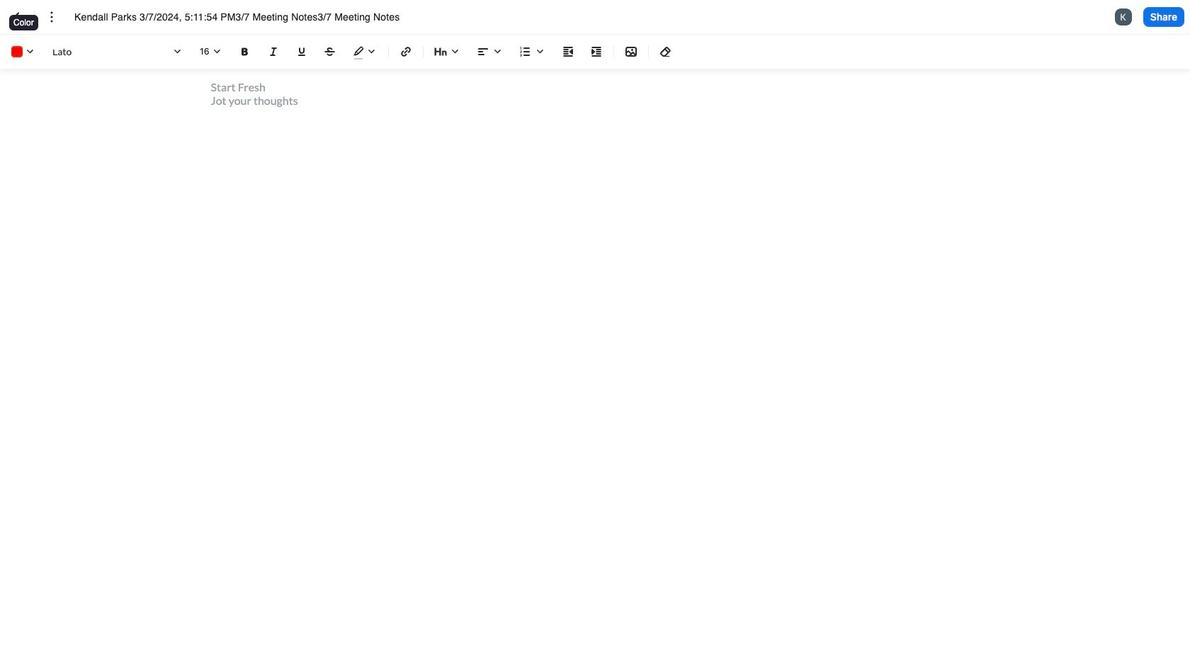 Task type: vqa. For each thing, say whether or not it's contained in the screenshot.
alert on the top of page
no



Task type: describe. For each thing, give the bounding box(es) containing it.
strikethrough image
[[322, 43, 339, 60]]

link image
[[398, 43, 415, 60]]

italic image
[[265, 43, 282, 60]]

increase indent image
[[588, 43, 605, 60]]

underline image
[[293, 43, 310, 60]]



Task type: locate. For each thing, give the bounding box(es) containing it.
None text field
[[74, 10, 426, 24]]

insert image image
[[623, 43, 640, 60]]

tooltip
[[8, 13, 39, 40]]

clear style image
[[658, 43, 675, 60]]

decrease indent image
[[560, 43, 577, 60]]

more image
[[43, 9, 60, 26]]

kendall parks image
[[1116, 9, 1133, 26]]

bold image
[[237, 43, 254, 60]]

all notes image
[[9, 9, 26, 26]]



